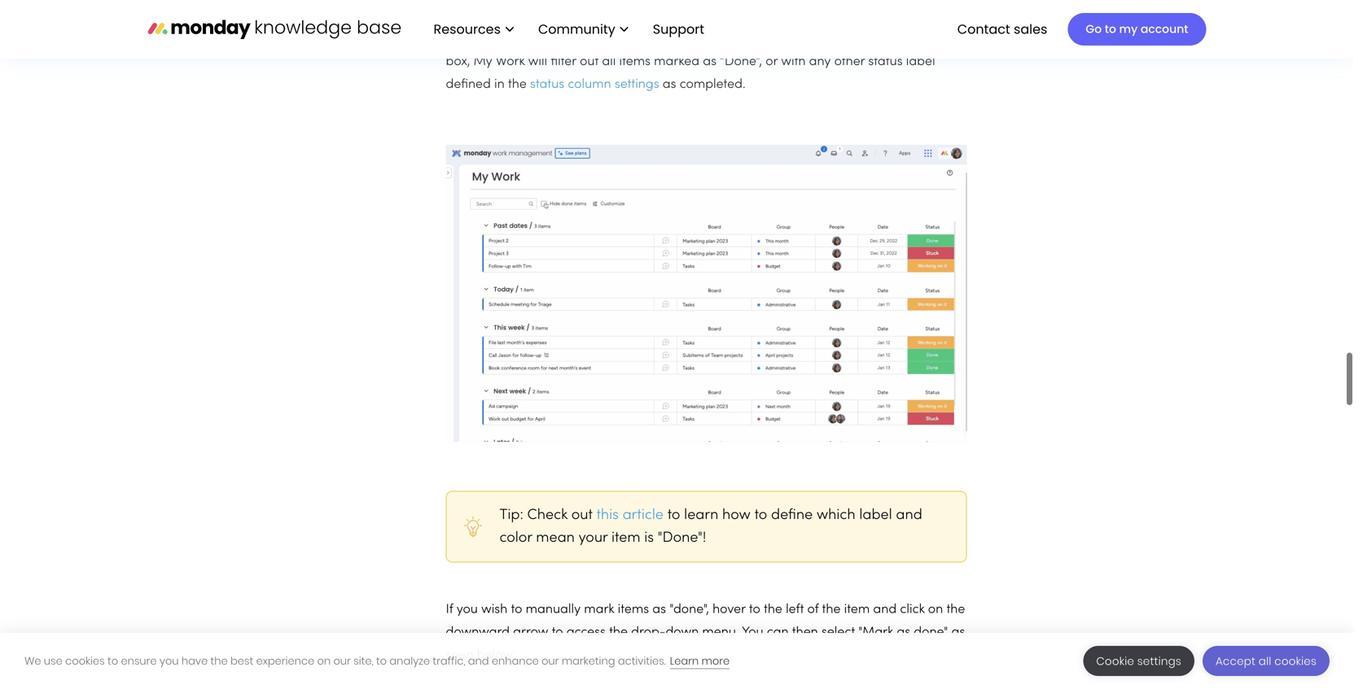 Task type: describe. For each thing, give the bounding box(es) containing it.
community
[[538, 20, 615, 38]]

cookies for all
[[1275, 654, 1317, 669]]

activities.
[[618, 654, 666, 669]]

go to my account link
[[1068, 13, 1206, 46]]

monday.com logo image
[[148, 12, 401, 46]]

to learn how to define which label and color mean your item is "done"!
[[500, 509, 922, 545]]

go
[[1086, 21, 1102, 37]]

downward
[[446, 627, 510, 639]]

the down items
[[609, 627, 628, 639]]

to right how
[[754, 509, 767, 523]]

items
[[618, 604, 649, 616]]

dialog containing cookie settings
[[0, 634, 1354, 690]]

"done",
[[669, 604, 709, 616]]

cookies for use
[[65, 654, 105, 669]]

tip: check out this article
[[500, 509, 664, 523]]

and inside dialog
[[468, 654, 489, 669]]

cookie settings button
[[1083, 647, 1195, 677]]

as down click
[[897, 627, 910, 639]]

if
[[446, 604, 453, 616]]

you
[[742, 627, 764, 639]]

2 our from the left
[[542, 654, 559, 669]]

your
[[579, 532, 608, 545]]

analyze
[[390, 654, 430, 669]]

sales
[[1014, 20, 1047, 38]]

best
[[230, 654, 253, 669]]

to inside go to my account link
[[1105, 21, 1116, 37]]

mean
[[536, 532, 575, 545]]

as left completed.
[[663, 79, 676, 91]]

account
[[1141, 21, 1188, 37]]

community link
[[530, 15, 637, 43]]

of
[[807, 604, 819, 616]]

as up drop-
[[652, 604, 666, 616]]

article
[[623, 509, 664, 523]]

column
[[568, 79, 611, 91]]

ensure
[[121, 654, 157, 669]]

the left 'left'
[[764, 604, 782, 616]]

site,
[[354, 654, 373, 669]]

the up done"
[[947, 604, 965, 616]]

check
[[527, 509, 568, 523]]

resources link
[[425, 15, 522, 43]]

status column settings link
[[530, 79, 663, 91]]

resources
[[434, 20, 501, 38]]

below:
[[477, 650, 516, 662]]

hover to the left of the item and click on the downward arrow to access the drop-down menu. you can then select "mark as done" as seen below:
[[446, 604, 965, 662]]

0 horizontal spatial you
[[159, 654, 179, 669]]

0 vertical spatial settings
[[615, 79, 659, 91]]

list containing resources
[[417, 0, 717, 59]]

cookie settings
[[1096, 654, 1181, 669]]

learn
[[684, 509, 718, 523]]

we use cookies to ensure you have the best experience on our site, to analyze traffic, and enhance our marketing activities. learn more
[[24, 654, 730, 669]]

main element
[[417, 0, 1206, 59]]

is
[[644, 532, 654, 545]]

status column settings as completed.
[[530, 79, 746, 91]]

the left best
[[211, 654, 228, 669]]

can
[[767, 627, 789, 639]]

we
[[24, 654, 41, 669]]

accept all cookies
[[1216, 654, 1317, 669]]

hover
[[713, 604, 746, 616]]

to down manually
[[552, 627, 563, 639]]

contact
[[957, 20, 1010, 38]]



Task type: vqa. For each thing, say whether or not it's contained in the screenshot.
leftmost item
yes



Task type: locate. For each thing, give the bounding box(es) containing it.
tip:
[[500, 509, 523, 523]]

contact sales link
[[949, 15, 1056, 43]]

and
[[896, 509, 922, 523], [873, 604, 897, 616], [468, 654, 489, 669]]

experience
[[256, 654, 314, 669]]

1 horizontal spatial settings
[[1137, 654, 1181, 669]]

dialog
[[0, 634, 1354, 690]]

cookies
[[65, 654, 105, 669], [1275, 654, 1317, 669]]

which
[[817, 509, 856, 523]]

0 vertical spatial on
[[928, 604, 943, 616]]

on inside dialog
[[317, 654, 331, 669]]

this article link
[[596, 509, 664, 523]]

settings
[[615, 79, 659, 91], [1137, 654, 1181, 669]]

label
[[859, 509, 892, 523]]

if you wish to manually mark items as "done",
[[446, 604, 709, 616]]

to right wish
[[511, 604, 522, 616]]

1 vertical spatial item
[[844, 604, 870, 616]]

traffic,
[[433, 654, 465, 669]]

manually
[[526, 604, 581, 616]]

left
[[786, 604, 804, 616]]

0 horizontal spatial on
[[317, 654, 331, 669]]

use
[[44, 654, 62, 669]]

cookies inside accept all cookies button
[[1275, 654, 1317, 669]]

to right site, at bottom
[[376, 654, 387, 669]]

cookies right all at the bottom
[[1275, 654, 1317, 669]]

to up you
[[749, 604, 760, 616]]

cookies right use on the left
[[65, 654, 105, 669]]

0 horizontal spatial settings
[[615, 79, 659, 91]]

item left is
[[612, 532, 640, 545]]

arrow
[[513, 627, 548, 639]]

select
[[822, 627, 855, 639]]

1 horizontal spatial you
[[457, 604, 478, 616]]

1 our from the left
[[333, 654, 351, 669]]

0 horizontal spatial our
[[333, 654, 351, 669]]

1 horizontal spatial cookies
[[1275, 654, 1317, 669]]

on inside hover to the left of the item and click on the downward arrow to access the drop-down menu. you can then select "mark as done" as seen below:
[[928, 604, 943, 616]]

our down arrow
[[542, 654, 559, 669]]

item inside hover to the left of the item and click on the downward arrow to access the drop-down menu. you can then select "mark as done" as seen below:
[[844, 604, 870, 616]]

all
[[1259, 654, 1272, 669]]

to right the go
[[1105, 21, 1116, 37]]

to left ensure
[[107, 654, 118, 669]]

item inside to learn how to define which label and color mean your item is "done"!
[[612, 532, 640, 545]]

click
[[900, 604, 925, 616]]

done"
[[914, 627, 948, 639]]

the
[[764, 604, 782, 616], [822, 604, 841, 616], [947, 604, 965, 616], [609, 627, 628, 639], [211, 654, 228, 669]]

you
[[457, 604, 478, 616], [159, 654, 179, 669]]

accept
[[1216, 654, 1256, 669]]

0 vertical spatial and
[[896, 509, 922, 523]]

and inside to learn how to define which label and color mean your item is "done"!
[[896, 509, 922, 523]]

learn more link
[[670, 654, 730, 670]]

support
[[653, 20, 704, 38]]

6.gif image
[[446, 145, 967, 442]]

status
[[530, 79, 564, 91]]

cookie
[[1096, 654, 1134, 669]]

to
[[1105, 21, 1116, 37], [667, 509, 680, 523], [754, 509, 767, 523], [511, 604, 522, 616], [749, 604, 760, 616], [552, 627, 563, 639], [107, 654, 118, 669], [376, 654, 387, 669]]

as right done"
[[951, 627, 965, 639]]

settings right cookie
[[1137, 654, 1181, 669]]

marketing
[[562, 654, 615, 669]]

have
[[181, 654, 208, 669]]

how
[[722, 509, 751, 523]]

0 vertical spatial item
[[612, 532, 640, 545]]

define
[[771, 509, 813, 523]]

color
[[500, 532, 532, 545]]

as
[[663, 79, 676, 91], [652, 604, 666, 616], [897, 627, 910, 639], [951, 627, 965, 639]]

"mark
[[858, 627, 893, 639]]

menu.
[[702, 627, 739, 639]]

on
[[928, 604, 943, 616], [317, 654, 331, 669]]

learn
[[670, 654, 699, 669]]

and down downward
[[468, 654, 489, 669]]

1 cookies from the left
[[65, 654, 105, 669]]

and inside hover to the left of the item and click on the downward arrow to access the drop-down menu. you can then select "mark as done" as seen below:
[[873, 604, 897, 616]]

more
[[702, 654, 730, 669]]

and for item
[[873, 604, 897, 616]]

enhance
[[492, 654, 539, 669]]

then
[[792, 627, 818, 639]]

settings right column at the left top
[[615, 79, 659, 91]]

completed.
[[680, 79, 746, 91]]

1 vertical spatial you
[[159, 654, 179, 669]]

you right the if
[[457, 604, 478, 616]]

access
[[567, 627, 606, 639]]

my
[[1119, 21, 1138, 37]]

1 vertical spatial and
[[873, 604, 897, 616]]

1 horizontal spatial on
[[928, 604, 943, 616]]

our left site, at bottom
[[333, 654, 351, 669]]

and up "mark
[[873, 604, 897, 616]]

on right click
[[928, 604, 943, 616]]

2 vertical spatial and
[[468, 654, 489, 669]]

item
[[612, 532, 640, 545], [844, 604, 870, 616]]

1 horizontal spatial our
[[542, 654, 559, 669]]

accept all cookies button
[[1203, 647, 1330, 677]]

you left have at the bottom of the page
[[159, 654, 179, 669]]

settings inside button
[[1137, 654, 1181, 669]]

seen
[[446, 650, 473, 662]]

2 cookies from the left
[[1275, 654, 1317, 669]]

and right label
[[896, 509, 922, 523]]

the right of
[[822, 604, 841, 616]]

1 vertical spatial on
[[317, 654, 331, 669]]

go to my account
[[1086, 21, 1188, 37]]

item up select
[[844, 604, 870, 616]]

0 vertical spatial you
[[457, 604, 478, 616]]

this
[[596, 509, 619, 523]]

to up "done"!
[[667, 509, 680, 523]]

on right experience
[[317, 654, 331, 669]]

mark
[[584, 604, 614, 616]]

support link
[[645, 15, 717, 43], [653, 20, 709, 38]]

0 horizontal spatial cookies
[[65, 654, 105, 669]]

"done"!
[[658, 532, 706, 545]]

contact sales
[[957, 20, 1047, 38]]

down
[[666, 627, 699, 639]]

0 horizontal spatial item
[[612, 532, 640, 545]]

our
[[333, 654, 351, 669], [542, 654, 559, 669]]

list
[[417, 0, 717, 59]]

wish
[[481, 604, 508, 616]]

1 horizontal spatial item
[[844, 604, 870, 616]]

out
[[571, 509, 593, 523]]

and for label
[[896, 509, 922, 523]]

drop-
[[631, 627, 666, 639]]

1 vertical spatial settings
[[1137, 654, 1181, 669]]



